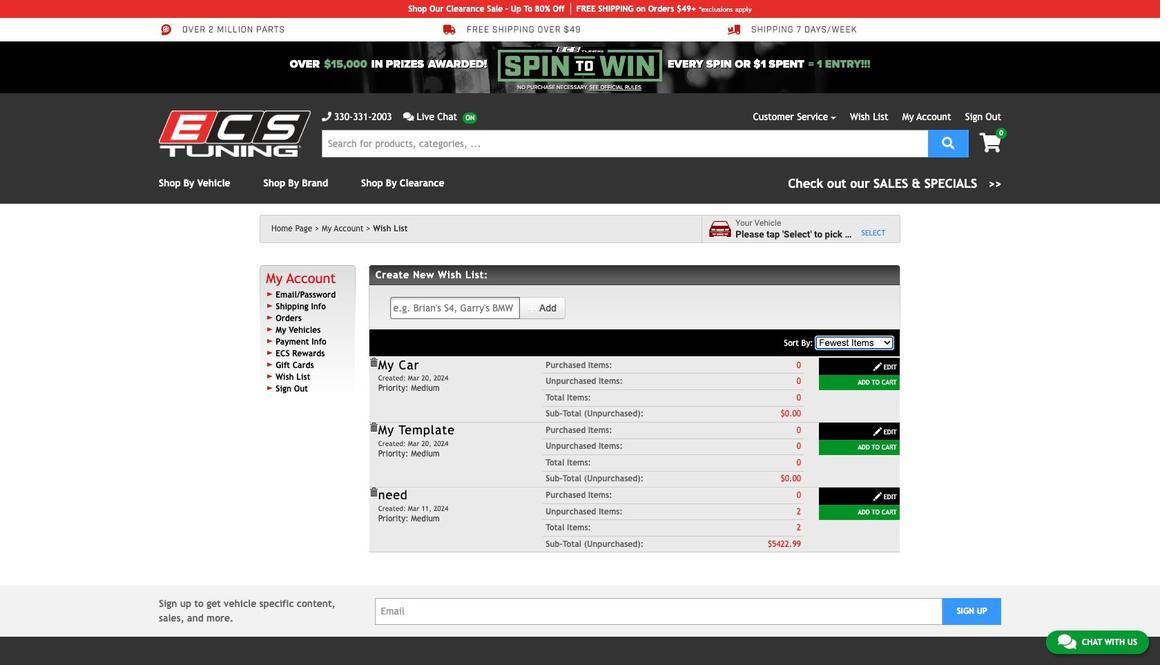 Task type: locate. For each thing, give the bounding box(es) containing it.
delete image for second white image from the bottom of the page
[[369, 358, 378, 367]]

1 white image from the top
[[873, 362, 883, 372]]

1 vertical spatial delete image
[[369, 488, 378, 497]]

1 horizontal spatial white image
[[873, 427, 883, 437]]

0 vertical spatial delete image
[[369, 358, 378, 367]]

ecs tuning image
[[159, 111, 311, 157]]

0 horizontal spatial comments image
[[403, 112, 414, 122]]

e.g. Brian's S4, Garry's BMW E92...etc text field
[[390, 297, 520, 319]]

0 horizontal spatial white image
[[528, 304, 537, 314]]

2 delete image from the top
[[369, 488, 378, 497]]

shopping cart image
[[980, 133, 1002, 153]]

white image
[[873, 362, 883, 372], [873, 492, 883, 502]]

1 delete image from the top
[[369, 358, 378, 367]]

delete image up delete icon on the bottom left of the page
[[369, 358, 378, 367]]

0 vertical spatial white image
[[873, 362, 883, 372]]

white image
[[528, 304, 537, 314], [873, 427, 883, 437]]

delete image down delete icon on the bottom left of the page
[[369, 488, 378, 497]]

comments image
[[403, 112, 414, 122], [1058, 633, 1077, 650]]

ecs tuning 'spin to win' contest logo image
[[498, 47, 662, 81]]

1 vertical spatial white image
[[873, 492, 883, 502]]

1 vertical spatial comments image
[[1058, 633, 1077, 650]]

Search text field
[[322, 130, 928, 157]]

search image
[[942, 136, 955, 149]]

delete image
[[369, 358, 378, 367], [369, 488, 378, 497]]

1 horizontal spatial comments image
[[1058, 633, 1077, 650]]



Task type: describe. For each thing, give the bounding box(es) containing it.
Email email field
[[375, 598, 943, 625]]

delete image
[[369, 423, 378, 432]]

2 white image from the top
[[873, 492, 883, 502]]

phone image
[[322, 112, 332, 122]]

0 vertical spatial white image
[[528, 304, 537, 314]]

delete image for first white image from the bottom
[[369, 488, 378, 497]]

1 vertical spatial white image
[[873, 427, 883, 437]]

0 vertical spatial comments image
[[403, 112, 414, 122]]



Task type: vqa. For each thing, say whether or not it's contained in the screenshot.
shopping cart Image
yes



